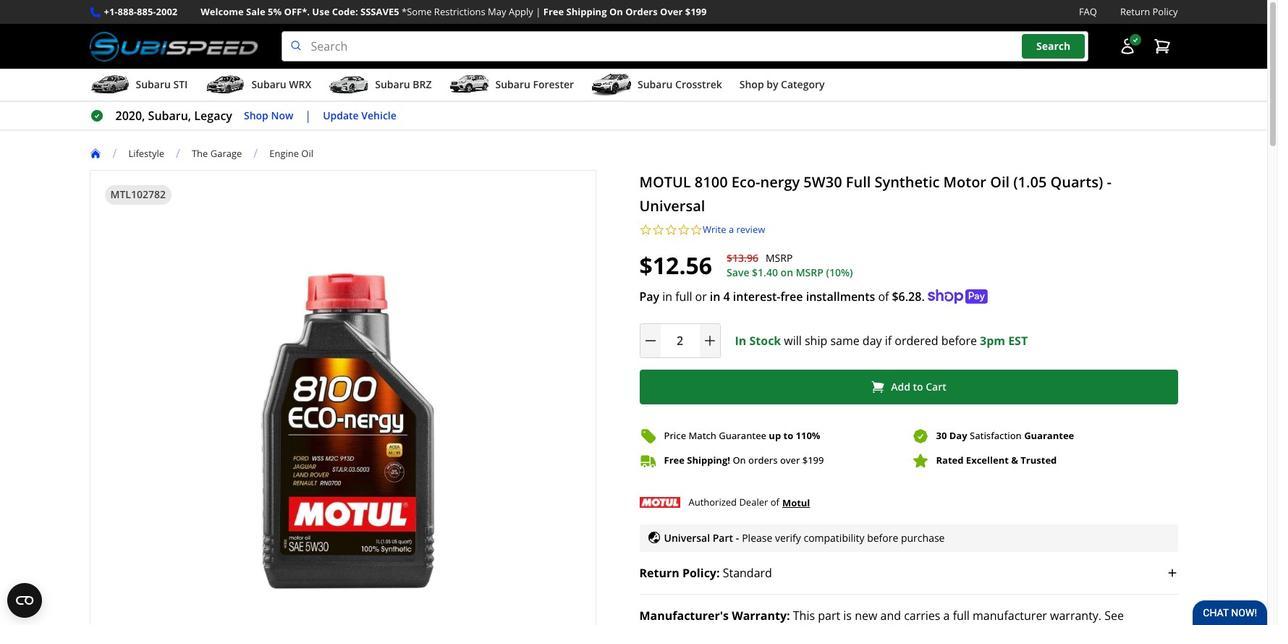 Task type: vqa. For each thing, say whether or not it's contained in the screenshot.
OLMB.47011.1 OLM S Style Carbon Fiber Rear Spats - 2022+ Subaru WRX, image
no



Task type: locate. For each thing, give the bounding box(es) containing it.
subaru crosstrek button
[[591, 72, 722, 101]]

free right apply
[[543, 5, 564, 18]]

0 horizontal spatial in
[[662, 289, 673, 304]]

of left motul
[[771, 496, 780, 509]]

1 subaru from the left
[[136, 78, 171, 91]]

subaru left brz at top
[[375, 78, 410, 91]]

2 / from the left
[[176, 146, 180, 162]]

subaru left forester
[[495, 78, 530, 91]]

full left or
[[676, 289, 692, 304]]

shop pay image
[[928, 289, 988, 304]]

subispeed logo image
[[89, 31, 258, 62]]

a right write
[[729, 223, 734, 236]]

0 horizontal spatial on
[[609, 5, 623, 18]]

1 horizontal spatial /
[[176, 146, 180, 162]]

ship
[[805, 333, 828, 349]]

lifestyle link down 2020,
[[128, 147, 164, 160]]

in stock will ship same day if ordered before 3pm est
[[735, 333, 1028, 349]]

engine
[[269, 147, 299, 160]]

return
[[1121, 5, 1150, 18], [640, 566, 680, 582]]

in left 4
[[710, 289, 721, 304]]

sssave5
[[361, 5, 399, 18]]

2 subaru from the left
[[251, 78, 286, 91]]

a subaru forester thumbnail image image
[[449, 74, 490, 96]]

guarantee up free shipping! on orders over $199 at the right of page
[[719, 429, 767, 442]]

$199 right over at the right of page
[[803, 454, 824, 467]]

before left 3pm
[[942, 333, 977, 349]]

empty star image
[[652, 224, 665, 236], [665, 224, 678, 236], [690, 224, 703, 236]]

write a review link
[[703, 223, 765, 236]]

to inside "button"
[[913, 380, 923, 394]]

1 horizontal spatial of
[[878, 289, 889, 304]]

subaru inside dropdown button
[[638, 78, 673, 91]]

0 vertical spatial before
[[942, 333, 977, 349]]

2020,
[[115, 108, 145, 124]]

1 vertical spatial full
[[953, 608, 970, 624]]

1 vertical spatial a
[[944, 608, 950, 624]]

return left policy
[[1121, 5, 1150, 18]]

0 horizontal spatial -
[[736, 531, 739, 545]]

universal left "part" at bottom
[[664, 531, 710, 545]]

1 horizontal spatial guarantee
[[1024, 429, 1074, 442]]

/ left the engine
[[254, 146, 258, 162]]

full
[[676, 289, 692, 304], [953, 608, 970, 624]]

1 vertical spatial -
[[736, 531, 739, 545]]

- right "part" at bottom
[[736, 531, 739, 545]]

subaru for subaru wrx
[[251, 78, 286, 91]]

0 horizontal spatial a
[[729, 223, 734, 236]]

return for return policy: standard
[[640, 566, 680, 582]]

category
[[781, 78, 825, 91]]

1 horizontal spatial shop
[[740, 78, 764, 91]]

and
[[881, 608, 901, 624]]

search
[[1037, 39, 1071, 53]]

in
[[735, 333, 747, 349]]

subaru forester
[[495, 78, 574, 91]]

4 subaru from the left
[[495, 78, 530, 91]]

add
[[891, 380, 911, 394]]

0 vertical spatial universal
[[640, 196, 705, 216]]

1 vertical spatial of
[[771, 496, 780, 509]]

universal down "motul"
[[640, 196, 705, 216]]

shop now
[[244, 108, 293, 122]]

synthetic
[[875, 172, 940, 192]]

guarantee up trusted
[[1024, 429, 1074, 442]]

manufacturer
[[973, 608, 1047, 624]]

$13.96
[[727, 251, 759, 265]]

4
[[724, 289, 730, 304]]

button image
[[1119, 38, 1136, 55]]

1 horizontal spatial msrp
[[796, 265, 824, 279]]

0 horizontal spatial before
[[867, 531, 899, 545]]

0 horizontal spatial shop
[[244, 108, 268, 122]]

to
[[913, 380, 923, 394], [784, 429, 794, 442]]

1 vertical spatial oil
[[990, 172, 1010, 192]]

0 vertical spatial on
[[609, 5, 623, 18]]

*some restrictions may apply | free shipping on orders over $199
[[402, 5, 707, 18]]

return left policy:
[[640, 566, 680, 582]]

1 horizontal spatial empty star image
[[678, 224, 690, 236]]

885-
[[137, 5, 156, 18]]

*some
[[402, 5, 432, 18]]

pay in full or in 4 interest-free installments of $6.28 .
[[640, 289, 925, 304]]

msrp right on
[[796, 265, 824, 279]]

motul image
[[640, 493, 680, 513]]

&
[[1011, 454, 1018, 467]]

subaru sti
[[136, 78, 188, 91]]

verify
[[775, 531, 801, 545]]

welcome sale 5% off*. use code: sssave5
[[201, 5, 399, 18]]

manufacturer's warranty:
[[640, 608, 790, 624]]

5 subaru from the left
[[638, 78, 673, 91]]

0 vertical spatial $199
[[685, 5, 707, 18]]

|
[[536, 5, 541, 18], [305, 108, 311, 124]]

1 horizontal spatial return
[[1121, 5, 1150, 18]]

/
[[113, 146, 117, 162], [176, 146, 180, 162], [254, 146, 258, 162]]

lifestyle link
[[128, 147, 176, 160], [128, 147, 164, 160]]

0 horizontal spatial $199
[[685, 5, 707, 18]]

welcome
[[201, 5, 244, 18]]

will
[[784, 333, 802, 349]]

1 horizontal spatial a
[[944, 608, 950, 624]]

quarts)
[[1051, 172, 1103, 192]]

2 empty star image from the left
[[678, 224, 690, 236]]

1 vertical spatial shop
[[244, 108, 268, 122]]

/ for engine oil
[[254, 146, 258, 162]]

return policy link
[[1121, 4, 1178, 20]]

1 vertical spatial to
[[784, 429, 794, 442]]

garage
[[210, 147, 242, 160]]

return inside return policy link
[[1121, 5, 1150, 18]]

0 vertical spatial of
[[878, 289, 889, 304]]

empty star image
[[640, 224, 652, 236], [678, 224, 690, 236]]

shop left now at the left
[[244, 108, 268, 122]]

1 horizontal spatial -
[[1107, 172, 1112, 192]]

0 horizontal spatial /
[[113, 146, 117, 162]]

1 vertical spatial |
[[305, 108, 311, 124]]

empty star image up $12.56
[[640, 224, 652, 236]]

msrp up on
[[766, 251, 793, 265]]

shop by category
[[740, 78, 825, 91]]

shipping!
[[687, 454, 730, 467]]

new
[[855, 608, 878, 624]]

shop left by
[[740, 78, 764, 91]]

match
[[689, 429, 717, 442]]

off*.
[[284, 5, 310, 18]]

ordered
[[895, 333, 939, 349]]

engine oil link
[[269, 147, 325, 160], [269, 147, 313, 160]]

1 vertical spatial free
[[664, 454, 685, 467]]

before left purchase
[[867, 531, 899, 545]]

subaru left crosstrek
[[638, 78, 673, 91]]

- right quarts)
[[1107, 172, 1112, 192]]

to right add
[[913, 380, 923, 394]]

1 vertical spatial universal
[[664, 531, 710, 545]]

interest-
[[733, 289, 781, 304]]

free down price
[[664, 454, 685, 467]]

shop inside shop by category dropdown button
[[740, 78, 764, 91]]

1 horizontal spatial to
[[913, 380, 923, 394]]

subaru left sti
[[136, 78, 171, 91]]

0 vertical spatial shop
[[740, 78, 764, 91]]

/ left the
[[176, 146, 180, 162]]

0 vertical spatial -
[[1107, 172, 1112, 192]]

0 vertical spatial to
[[913, 380, 923, 394]]

a right carries
[[944, 608, 950, 624]]

nergy
[[760, 172, 800, 192]]

rated excellent & trusted
[[936, 454, 1057, 467]]

1 vertical spatial return
[[640, 566, 680, 582]]

3 subaru from the left
[[375, 78, 410, 91]]

1 horizontal spatial on
[[733, 454, 746, 467]]

0 horizontal spatial of
[[771, 496, 780, 509]]

of inside the authorized dealer of motul
[[771, 496, 780, 509]]

on
[[609, 5, 623, 18], [733, 454, 746, 467]]

0 horizontal spatial oil
[[301, 147, 313, 160]]

3 / from the left
[[254, 146, 258, 162]]

1 vertical spatial before
[[867, 531, 899, 545]]

1 horizontal spatial full
[[953, 608, 970, 624]]

0 horizontal spatial return
[[640, 566, 680, 582]]

subaru up shop now
[[251, 78, 286, 91]]

vehicle
[[361, 108, 397, 122]]

2 horizontal spatial /
[[254, 146, 258, 162]]

write a review
[[703, 223, 765, 236]]

subaru
[[136, 78, 171, 91], [251, 78, 286, 91], [375, 78, 410, 91], [495, 78, 530, 91], [638, 78, 673, 91]]

| right apply
[[536, 5, 541, 18]]

subaru forester button
[[449, 72, 574, 101]]

free
[[543, 5, 564, 18], [664, 454, 685, 467]]

1 vertical spatial $199
[[803, 454, 824, 467]]

excellent
[[966, 454, 1009, 467]]

0 horizontal spatial guarantee
[[719, 429, 767, 442]]

None number field
[[640, 323, 721, 358]]

up
[[769, 429, 781, 442]]

free
[[781, 289, 803, 304]]

shop inside shop now 'link'
[[244, 108, 268, 122]]

warranty.
[[1050, 608, 1102, 624]]

1 horizontal spatial in
[[710, 289, 721, 304]]

$199 right over
[[685, 5, 707, 18]]

to right up
[[784, 429, 794, 442]]

$1.40
[[752, 265, 778, 279]]

a subaru brz thumbnail image image
[[329, 74, 369, 96]]

satisfaction
[[970, 429, 1022, 442]]

cart
[[926, 380, 947, 394]]

0 horizontal spatial empty star image
[[640, 224, 652, 236]]

full right carries
[[953, 608, 970, 624]]

1 horizontal spatial |
[[536, 5, 541, 18]]

empty star image left write
[[678, 224, 690, 236]]

1 / from the left
[[113, 146, 117, 162]]

1 horizontal spatial $199
[[803, 454, 824, 467]]

5%
[[268, 5, 282, 18]]

of left $6.28
[[878, 289, 889, 304]]

part
[[713, 531, 733, 545]]

in right pay
[[662, 289, 673, 304]]

0 vertical spatial oil
[[301, 147, 313, 160]]

faq
[[1079, 5, 1097, 18]]

0 vertical spatial full
[[676, 289, 692, 304]]

a inside 'link'
[[729, 223, 734, 236]]

| right now at the left
[[305, 108, 311, 124]]

this
[[793, 608, 815, 624]]

mtl102782
[[110, 188, 166, 201]]

lifestyle link down 'subaru,'
[[128, 147, 176, 160]]

shop
[[740, 78, 764, 91], [244, 108, 268, 122]]

0 vertical spatial return
[[1121, 5, 1150, 18]]

manufacturer's
[[640, 608, 729, 624]]

0 vertical spatial free
[[543, 5, 564, 18]]

legacy
[[194, 108, 232, 124]]

2 empty star image from the left
[[665, 224, 678, 236]]

please
[[742, 531, 773, 545]]

1 horizontal spatial oil
[[990, 172, 1010, 192]]

subaru for subaru sti
[[136, 78, 171, 91]]

home image
[[89, 148, 101, 159]]

2 in from the left
[[710, 289, 721, 304]]

1 horizontal spatial free
[[664, 454, 685, 467]]

oil left (1.05
[[990, 172, 1010, 192]]

/ right home icon
[[113, 146, 117, 162]]

$199
[[685, 5, 707, 18], [803, 454, 824, 467]]

add to cart button
[[640, 370, 1178, 404]]

update vehicle button
[[323, 108, 397, 124]]

oil right the engine
[[301, 147, 313, 160]]

wrx
[[289, 78, 311, 91]]

open widget image
[[7, 583, 42, 618]]

0 vertical spatial |
[[536, 5, 541, 18]]

forester
[[533, 78, 574, 91]]

3 empty star image from the left
[[690, 224, 703, 236]]

0 horizontal spatial full
[[676, 289, 692, 304]]

0 vertical spatial a
[[729, 223, 734, 236]]

authorized
[[689, 496, 737, 509]]

before
[[942, 333, 977, 349], [867, 531, 899, 545]]



Task type: describe. For each thing, give the bounding box(es) containing it.
compatibility
[[804, 531, 865, 545]]

apply
[[509, 5, 533, 18]]

part
[[818, 608, 841, 624]]

shop for shop now
[[244, 108, 268, 122]]

2002
[[156, 5, 178, 18]]

5w30
[[804, 172, 842, 192]]

authorized dealer of motul
[[689, 496, 810, 509]]

engine oil
[[269, 147, 313, 160]]

decrement image
[[643, 333, 658, 348]]

subaru,
[[148, 108, 191, 124]]

free shipping! on orders over $199
[[664, 454, 824, 467]]

- inside 'motul 8100 eco-nergy 5w30 full synthetic motor oil (1.05 quarts) - universal'
[[1107, 172, 1112, 192]]

a subaru crosstrek thumbnail image image
[[591, 74, 632, 96]]

standard
[[723, 566, 772, 582]]

(10%)
[[826, 265, 853, 279]]

add to cart
[[891, 380, 947, 394]]

1 in from the left
[[662, 289, 673, 304]]

brz
[[413, 78, 432, 91]]

subaru for subaru brz
[[375, 78, 410, 91]]

/ for lifestyle
[[113, 146, 117, 162]]

motul 8100 eco-nergy 5w30 full synthetic motor oil (1.05 quarts) - universal
[[640, 172, 1112, 216]]

code:
[[332, 5, 358, 18]]

1 horizontal spatial before
[[942, 333, 977, 349]]

review
[[737, 223, 765, 236]]

lifestyle
[[128, 147, 164, 160]]

a subaru sti thumbnail image image
[[89, 74, 130, 96]]

+1-888-885-2002 link
[[104, 4, 178, 20]]

0 horizontal spatial |
[[305, 108, 311, 124]]

or
[[695, 289, 707, 304]]

1 vertical spatial on
[[733, 454, 746, 467]]

a subaru wrx thumbnail image image
[[205, 74, 246, 96]]

universal part - please verify compatibility before purchase
[[664, 531, 945, 545]]

day
[[863, 333, 882, 349]]

policy
[[1153, 5, 1178, 18]]

update vehicle
[[323, 108, 397, 122]]

crosstrek
[[675, 78, 722, 91]]

subaru sti button
[[89, 72, 188, 101]]

see
[[1105, 608, 1124, 624]]

subaru crosstrek
[[638, 78, 722, 91]]

sale
[[246, 5, 265, 18]]

subaru for subaru crosstrek
[[638, 78, 673, 91]]

subaru for subaru forester
[[495, 78, 530, 91]]

universal inside 'motul 8100 eco-nergy 5w30 full synthetic motor oil (1.05 quarts) - universal'
[[640, 196, 705, 216]]

installments
[[806, 289, 875, 304]]

return policy: standard
[[640, 566, 772, 582]]

day
[[950, 429, 968, 442]]

search input field
[[281, 31, 1088, 62]]

carries
[[904, 608, 941, 624]]

is
[[844, 608, 852, 624]]

eco-
[[732, 172, 760, 192]]

$12.56
[[640, 249, 712, 281]]

full inside this part is new and carries a full manufacturer warranty. see
[[953, 608, 970, 624]]

pay
[[640, 289, 660, 304]]

/ for the garage
[[176, 146, 180, 162]]

return policy
[[1121, 5, 1178, 18]]

1 empty star image from the left
[[652, 224, 665, 236]]

use
[[312, 5, 330, 18]]

subaru brz
[[375, 78, 432, 91]]

110%
[[796, 429, 821, 442]]

3pm
[[980, 333, 1005, 349]]

over
[[660, 5, 683, 18]]

shop for shop by category
[[740, 78, 764, 91]]

the
[[192, 147, 208, 160]]

price match guarantee up to 110%
[[664, 429, 821, 442]]

30
[[936, 429, 947, 442]]

est
[[1008, 333, 1028, 349]]

0 horizontal spatial msrp
[[766, 251, 793, 265]]

orders
[[626, 5, 658, 18]]

may
[[488, 5, 506, 18]]

0 horizontal spatial to
[[784, 429, 794, 442]]

this part is new and carries a full manufacturer warranty. see
[[640, 608, 1124, 625]]

.
[[922, 289, 925, 304]]

search button
[[1022, 34, 1085, 59]]

if
[[885, 333, 892, 349]]

$13.96 msrp save $1.40 on msrp (10%)
[[727, 251, 853, 279]]

(1.05
[[1014, 172, 1047, 192]]

write
[[703, 223, 726, 236]]

motul
[[782, 496, 810, 509]]

warranty:
[[732, 608, 790, 624]]

2020, subaru, legacy
[[115, 108, 232, 124]]

stock
[[750, 333, 781, 349]]

faq link
[[1079, 4, 1097, 20]]

sti
[[173, 78, 188, 91]]

a inside this part is new and carries a full manufacturer warranty. see
[[944, 608, 950, 624]]

increment image
[[703, 333, 717, 348]]

purchase
[[901, 531, 945, 545]]

same
[[831, 333, 860, 349]]

2 guarantee from the left
[[1024, 429, 1074, 442]]

subaru brz button
[[329, 72, 432, 101]]

1 guarantee from the left
[[719, 429, 767, 442]]

now
[[271, 108, 293, 122]]

oil inside 'motul 8100 eco-nergy 5w30 full synthetic motor oil (1.05 quarts) - universal'
[[990, 172, 1010, 192]]

on
[[781, 265, 793, 279]]

shop by category button
[[740, 72, 825, 101]]

30 day satisfaction guarantee
[[936, 429, 1074, 442]]

+1-888-885-2002
[[104, 5, 178, 18]]

1 empty star image from the left
[[640, 224, 652, 236]]

0 horizontal spatial free
[[543, 5, 564, 18]]

by
[[767, 78, 779, 91]]

8100
[[695, 172, 728, 192]]

return for return policy
[[1121, 5, 1150, 18]]

motul link
[[782, 495, 810, 511]]



